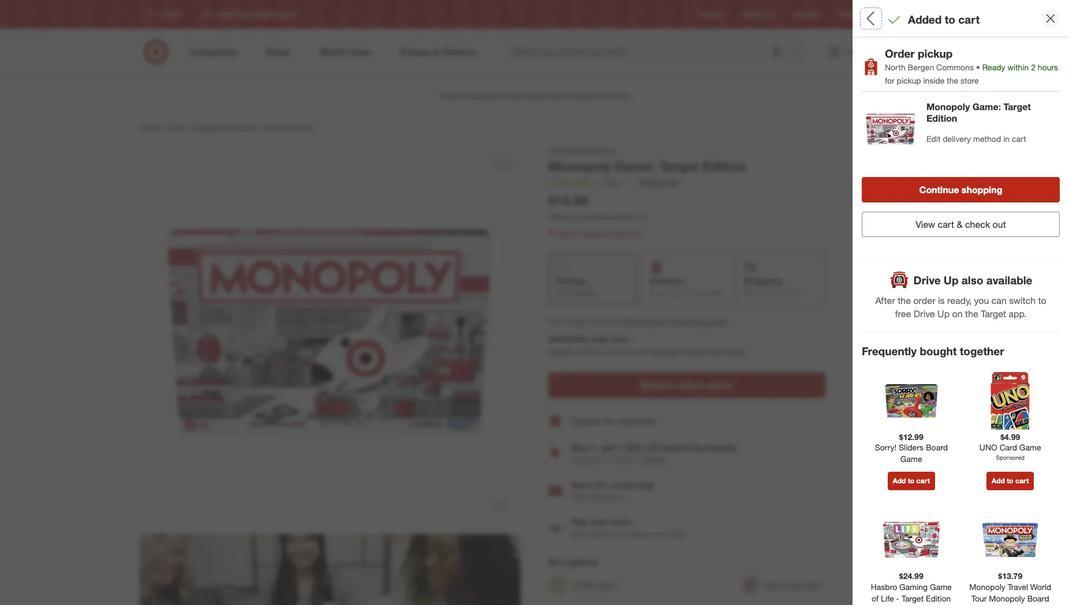 Task type: describe. For each thing, give the bounding box(es) containing it.
•
[[977, 62, 981, 72]]

monopoly up tour
[[970, 583, 1006, 593]]

hours inside the in stock - only 4 left ready within 2 hours for pickup inside the store
[[927, 364, 948, 374]]

added to cart
[[909, 13, 980, 26]]

drive up also available
[[914, 274, 1033, 287]]

within inside the in stock - only 4 left ready within 2 hours for pickup inside the store
[[897, 364, 918, 374]]

- inside $24.99 hasbro gaming game of life - target edition
[[897, 594, 900, 604]]

to down '$12.99 sorry! sliders board game'
[[908, 477, 915, 486]]

target left circle
[[840, 10, 859, 19]]

$13.79
[[999, 572, 1023, 582]]

cart right 'in'
[[1013, 134, 1027, 144]]

sorry! sliders board game image
[[883, 372, 941, 430]]

6 inside in stock - only 7 left ready within 6 hours for pickup inside the store
[[920, 476, 925, 486]]

add for uno card game
[[992, 477, 1006, 486]]

math
[[598, 581, 616, 590]]

view all store info link
[[872, 61, 935, 70]]

only for place
[[908, 353, 923, 363]]

pickup up info
[[918, 47, 953, 60]]

registries
[[618, 416, 656, 427]]

pick up here for brooklyn junction
[[1005, 544, 1046, 553]]

up for queens place
[[1021, 322, 1029, 331]]

1 until from the top
[[894, 276, 909, 286]]

0 vertical spatial up
[[944, 274, 959, 287]]

pick for queens place
[[1005, 322, 1019, 331]]

the inside in stock ready within 2 hours for pickup inside the store
[[1012, 587, 1023, 597]]

no longer sold at manhattan herald square
[[549, 316, 729, 327]]

pickup down view all store info "link"
[[897, 75, 922, 85]]

manhattan
[[622, 316, 667, 327]]

redcard link
[[794, 9, 821, 19]]

for inside available near you ready within 2 hours for pickup inside the store
[[638, 347, 649, 358]]

inside inside in stock ready within 2 hours for pickup inside the store
[[988, 587, 1010, 597]]

the down ready, at the right of the page
[[966, 309, 979, 320]]

order
[[914, 295, 936, 307]]

available inside "pickup not available"
[[569, 289, 596, 298]]

store inside in stock - only 7 left ready within 6 hours for pickup inside the store
[[1025, 476, 1044, 486]]

miles for brooklyn junction
[[878, 552, 897, 562]]

1 games from the left
[[193, 122, 219, 132]]

until for college
[[894, 499, 909, 509]]

the up the free
[[898, 295, 911, 307]]

ready inside the in stock - only 4 left ready within 2 hours for pickup inside the store
[[872, 364, 895, 374]]

pickup inside the in stock - only 4 left ready within 2 hours for pickup inside the store
[[962, 364, 986, 374]]

within up order
[[897, 253, 918, 263]]

hasbro gaming game of life - target edition image
[[883, 512, 941, 570]]

game inside the $4.99 uno card game sponsored
[[1020, 443, 1042, 453]]

you inside available near you ready within 2 hours for pickup inside the store
[[613, 334, 629, 345]]

monopoly up 776
[[580, 145, 616, 155]]

4 inside the 'north bergen commons 4 miles'
[[872, 107, 876, 116]]

pay over time with affirm on orders over $100
[[572, 517, 686, 540]]

1 open from the top
[[872, 276, 892, 286]]

1 inside buy 1, get 1 50% off select toy brands in-store or online ∙ details
[[618, 442, 623, 454]]

miles inside the 'north bergen commons 4 miles'
[[878, 107, 897, 116]]

cart left check
[[938, 219, 955, 231]]

to inside after the order is ready, you can switch to free drive up on the target app.
[[1039, 295, 1047, 307]]

see
[[559, 228, 573, 238]]

add item button
[[881, 412, 930, 431]]

pick up here for college point
[[1005, 433, 1046, 442]]

travel
[[1008, 583, 1029, 593]]

hasbro
[[871, 583, 898, 593]]

- inside the in stock - only 4 left ready within 2 hours for pickup inside the store
[[903, 353, 906, 363]]

inside inside in stock - only 9 left ready within 2 hours for pickup inside the store
[[988, 142, 1010, 152]]

to down sponsored
[[1007, 477, 1014, 486]]

add to cart for $12.99
[[893, 477, 931, 486]]

off
[[648, 442, 659, 454]]

game: inside monopoly game: target edition
[[973, 101, 1002, 113]]

2 inside in stock ready within 2 hours for pickup inside the store
[[920, 587, 925, 597]]

pick up here button for north bergen commons
[[1000, 95, 1051, 113]]

brooklyn
[[872, 535, 918, 549]]

search button
[[785, 39, 813, 67]]

left for place
[[932, 353, 943, 363]]

save 5% every day with redcard
[[572, 480, 654, 503]]

available inside dialog
[[987, 274, 1033, 287]]

store inside the in stock - only 4 left ready within 2 hours for pickup inside the store
[[1025, 364, 1044, 374]]

by
[[763, 289, 770, 298]]

bought
[[920, 345, 957, 358]]

ready up after
[[872, 253, 895, 263]]

online
[[613, 212, 634, 222]]

here for queens place
[[1031, 322, 1046, 331]]

store inside in stock - only 9 left ready within 2 hours for pickup inside the store
[[1025, 142, 1044, 152]]

thu,
[[772, 289, 786, 298]]

here for edgewater
[[1031, 211, 1046, 219]]

target left toys link
[[140, 122, 162, 132]]

stock for north
[[880, 130, 900, 140]]

edition inside monopoly game: target edition
[[927, 113, 958, 124]]

within inside in stock - only 9 left ready within 2 hours for pickup inside the store
[[897, 142, 918, 152]]

pick for north bergen commons
[[1005, 99, 1019, 108]]

college point 8 miles
[[872, 424, 941, 450]]

0 horizontal spatial at
[[612, 316, 620, 327]]

you inside after the order is ready, you can switch to free drive up on the target app.
[[975, 295, 990, 307]]

left for point
[[932, 464, 943, 474]]

as
[[677, 289, 685, 298]]

store inside in stock ready within 2 hours for pickup inside the store
[[1025, 587, 1044, 597]]

0 vertical spatial at
[[660, 178, 667, 188]]

added
[[909, 13, 942, 26]]

0 horizontal spatial board
[[263, 122, 285, 132]]

circle
[[861, 10, 879, 19]]

continue
[[920, 185, 960, 196]]

pick up here button for college point
[[1000, 429, 1051, 447]]

11:00pm for friday
[[951, 7, 983, 17]]

frequently
[[862, 345, 917, 358]]

add for sorry! sliders board game
[[893, 477, 906, 486]]

within inside in stock ready within 2 hours for pickup inside the store
[[897, 587, 918, 597]]

redcard inside save 5% every day with redcard
[[590, 493, 622, 503]]

target inside $24.99 hasbro gaming game of life - target edition
[[902, 594, 924, 604]]

method
[[974, 134, 1002, 144]]

stem: math
[[572, 581, 616, 590]]

commons inside order pickup north bergen commons • ready within 2 hours for pickup inside the store
[[937, 62, 974, 72]]

view all store info
[[872, 61, 935, 70]]

with inside "pay over time with affirm on orders over $100"
[[572, 530, 588, 540]]

dialog containing north bergen commons
[[853, 0, 1070, 606]]

1 vertical spatial over
[[651, 530, 666, 540]]

7 inside in stock - only 7 left ready within 6 hours for pickup inside the store
[[925, 464, 930, 474]]

sunday
[[872, 31, 899, 40]]

saturday
[[872, 19, 904, 29]]

board inside "$13.79 monopoly travel world tour monopoly board game"
[[1028, 594, 1050, 604]]

776
[[603, 178, 617, 188]]

uno
[[980, 443, 998, 453]]

monopoly down travel
[[990, 594, 1026, 604]]

free
[[896, 309, 912, 320]]

edition inside $24.99 hasbro gaming game of life - target edition
[[927, 594, 952, 604]]

edit
[[927, 134, 941, 144]]

find stores link
[[897, 9, 932, 19]]

shop all monopoly monopoly game: target edition
[[549, 145, 747, 174]]

in
[[1004, 134, 1010, 144]]

game inside $24.99 hasbro gaming game of life - target edition
[[931, 583, 952, 593]]

stem:
[[572, 581, 596, 590]]

junction
[[921, 535, 966, 549]]

0 horizontal spatial item
[[627, 228, 643, 238]]

image gallery element
[[140, 144, 521, 606]]

target inside monopoly game: target edition
[[1004, 101, 1032, 113]]

ready inside order pickup north bergen commons • ready within 2 hours for pickup inside the store
[[983, 62, 1006, 72]]

sliders
[[899, 443, 924, 453]]

toys
[[169, 122, 185, 132]]

$100
[[668, 530, 686, 540]]

dialog containing added to cart
[[853, 0, 1070, 606]]

$24.99
[[900, 572, 924, 582]]

add to cart for $4.99
[[992, 477, 1030, 486]]

monday
[[872, 42, 901, 52]]

target inside after the order is ready, you can switch to free drive up on the target app.
[[982, 309, 1007, 320]]

pickup inside available near you ready within 2 hours for pickup inside the store
[[652, 347, 679, 358]]

0 vertical spatial redcard
[[794, 10, 821, 19]]

have
[[785, 581, 803, 590]]

- inside in stock - only 7 left ready within 6 hours for pickup inside the store
[[903, 464, 906, 474]]

8:00am for saturday
[[916, 19, 943, 29]]

8:00am - 11:00pm for saturday
[[916, 19, 983, 29]]

stock for college
[[880, 464, 900, 474]]

store down order
[[901, 61, 919, 70]]

8:00am for sunday
[[916, 31, 943, 40]]

together
[[960, 345, 1005, 358]]

switch
[[1010, 295, 1036, 307]]

until for queens
[[894, 388, 909, 397]]

shop
[[549, 145, 568, 155]]

the inside in stock - only 7 left ready within 6 hours for pickup inside the store
[[1012, 476, 1023, 486]]

11:00pm for monday
[[951, 42, 983, 52]]

stores
[[706, 380, 734, 392]]

at
[[549, 557, 558, 569]]

4 inside the in stock - only 4 left ready within 2 hours for pickup inside the store
[[925, 353, 930, 363]]

toys link
[[169, 122, 185, 132]]

for inside in stock ready within 2 hours for pickup inside the store
[[950, 587, 959, 597]]

game inside '$12.99 sorry! sliders board game'
[[901, 455, 923, 465]]

edit delivery method in cart
[[927, 134, 1027, 144]]

buy 1, get 1 50% off select toy brands link
[[572, 442, 737, 454]]

inside inside order pickup north bergen commons • ready within 2 hours for pickup inside the store
[[924, 75, 945, 85]]

8:00am for monday
[[916, 42, 943, 52]]

registry
[[698, 10, 724, 19]]

available near you ready within 2 hours for pickup inside the store
[[549, 334, 745, 358]]

& inside dialog
[[957, 219, 963, 231]]

manhattan herald square button
[[622, 315, 729, 328]]

11:00pm for saturday
[[951, 19, 983, 29]]

here for college point
[[1031, 433, 1046, 442]]

8 for brooklyn junction
[[872, 552, 876, 562]]

add inside button
[[897, 417, 909, 426]]

target link
[[140, 122, 162, 132]]

delivery as soon as 11am today
[[650, 276, 723, 298]]

store inside buy 1, get 1 50% off select toy brands in-store or online ∙ details
[[582, 455, 600, 465]]

shopping
[[962, 185, 1003, 196]]

pickup up drive up also available
[[962, 253, 986, 263]]

to right added
[[945, 13, 956, 26]]

- inside in stock - only 9 left ready within 2 hours for pickup inside the store
[[903, 130, 906, 140]]

view for view cart & check out
[[916, 219, 936, 231]]

deal
[[582, 228, 598, 238]]

advertisement region
[[131, 82, 939, 110]]

11pm for point
[[911, 499, 932, 509]]

the inside the in stock - only 4 left ready within 2 hours for pickup inside the store
[[1012, 364, 1023, 374]]

inside inside the in stock - only 4 left ready within 2 hours for pickup inside the store
[[988, 364, 1010, 374]]

ready,
[[948, 295, 972, 307]]

0 horizontal spatial &
[[221, 122, 226, 132]]

monopoly travel world tour monopoly board game image
[[982, 512, 1040, 570]]

1 / from the left
[[164, 122, 167, 132]]

get
[[744, 289, 755, 298]]

in stock - only 7 left ready within 6 hours for pickup inside the store
[[872, 464, 1044, 486]]

for inside the in stock - only 4 left ready within 2 hours for pickup inside the store
[[950, 364, 959, 374]]

for inside in stock - only 7 left ready within 6 hours for pickup inside the store
[[950, 476, 959, 486]]

stock for brooklyn
[[880, 576, 900, 585]]

edgewater
[[872, 201, 928, 215]]

store inside available near you ready within 2 hours for pickup inside the store
[[725, 347, 745, 358]]

hours inside in stock ready within 2 hours for pickup inside the store
[[927, 587, 948, 597]]

the inside in stock - only 9 left ready within 2 hours for pickup inside the store
[[1012, 142, 1023, 152]]

weekly ad
[[743, 10, 775, 19]]

0 vertical spatial 1
[[576, 228, 580, 238]]

gaming
[[900, 583, 928, 593]]

8:00am - 11:00pm for monday
[[916, 42, 983, 52]]

find
[[897, 10, 910, 19]]

weekly
[[743, 10, 765, 19]]

store up switch
[[1025, 253, 1044, 263]]

monopoly up 776 link
[[549, 158, 611, 174]]

all for monopoly
[[570, 145, 578, 155]]

view cart & check out
[[916, 219, 1007, 231]]

cart down '$12.99 sorry! sliders board game'
[[917, 477, 931, 486]]

cart down sponsored
[[1016, 477, 1030, 486]]

north inside order pickup north bergen commons • ready within 2 hours for pickup inside the store
[[885, 62, 906, 72]]

only
[[640, 178, 658, 188]]

game: inside shop all monopoly monopoly game: target edition
[[615, 158, 656, 174]]

save
[[572, 480, 593, 491]]

board games link
[[263, 122, 313, 132]]

7 inside 'shipping get it by thu, dec 7'
[[802, 289, 806, 298]]

show in-stock stores button
[[549, 373, 826, 399]]

tour
[[972, 594, 987, 604]]

is
[[939, 295, 945, 307]]

6 inside queens place 6 miles
[[872, 329, 876, 339]]

inside inside in stock - only 7 left ready within 6 hours for pickup inside the store
[[988, 476, 1010, 486]]

8:00am - 11:00pm for sunday
[[916, 31, 983, 40]]

brands
[[707, 442, 737, 454]]

pick up here for north bergen commons
[[1005, 99, 1046, 108]]

purchased
[[572, 212, 610, 222]]

pick up here button for queens place
[[1000, 317, 1051, 336]]

only at
[[640, 178, 667, 188]]

card
[[1000, 443, 1018, 453]]



Task type: locate. For each thing, give the bounding box(es) containing it.
0 horizontal spatial 4
[[872, 107, 876, 116]]

1 horizontal spatial board
[[927, 443, 948, 453]]

2 vertical spatial edition
[[927, 594, 952, 604]]

1 vertical spatial &
[[957, 219, 963, 231]]

1 horizontal spatial view
[[916, 219, 936, 231]]

stock inside button
[[680, 380, 704, 392]]

north inside the 'north bergen commons 4 miles'
[[872, 90, 901, 103]]

miles down queens
[[878, 329, 897, 339]]

1 miles from the top
[[878, 107, 897, 116]]

can
[[992, 295, 1007, 307]]

1 horizontal spatial game:
[[973, 101, 1002, 113]]

only for bergen
[[908, 130, 923, 140]]

in for college
[[872, 464, 878, 474]]

0 horizontal spatial over
[[590, 517, 609, 528]]

11pm up hasbro gaming game of life - target edition image
[[911, 499, 932, 509]]

0 horizontal spatial 1
[[576, 228, 580, 238]]

0 horizontal spatial you
[[613, 334, 629, 345]]

board inside '$12.99 sorry! sliders board game'
[[927, 443, 948, 453]]

game right card
[[1020, 443, 1042, 453]]

add to cart down sponsored
[[992, 477, 1030, 486]]

up for brooklyn junction
[[1021, 544, 1029, 553]]

commons left •
[[937, 62, 974, 72]]

game right gaming
[[931, 583, 952, 593]]

2 inside the in stock - only 4 left ready within 2 hours for pickup inside the store
[[920, 364, 925, 374]]

pick for college point
[[1005, 433, 1019, 442]]

with inside save 5% every day with redcard
[[572, 493, 588, 503]]

in for brooklyn
[[872, 576, 878, 585]]

pick up here button for brooklyn junction
[[1000, 540, 1051, 558]]

day
[[639, 480, 654, 491]]

2 down $24.99
[[920, 587, 925, 597]]

uno card game image
[[982, 372, 1040, 430]]

at right "sold"
[[612, 316, 620, 327]]

2 games from the left
[[287, 122, 313, 132]]

order
[[885, 47, 915, 60]]

check
[[966, 219, 991, 231]]

1 vertical spatial with
[[572, 530, 588, 540]]

1 vertical spatial up
[[938, 309, 950, 320]]

within right •
[[1008, 62, 1029, 72]]

pick up here button
[[1000, 95, 1051, 113], [1000, 206, 1051, 224], [1000, 317, 1051, 336], [1000, 429, 1051, 447], [1000, 540, 1051, 558]]

monopoly game: target edition image
[[862, 101, 920, 159]]

pick up 'in'
[[1005, 99, 1019, 108]]

add to cart button for $4.99
[[987, 473, 1035, 491]]

orders
[[625, 530, 648, 540]]

8
[[872, 441, 876, 450], [872, 552, 876, 562]]

to
[[945, 13, 956, 26], [1039, 295, 1047, 307], [908, 477, 915, 486], [1007, 477, 1014, 486]]

0 vertical spatial north
[[885, 62, 906, 72]]

1 right see
[[576, 228, 580, 238]]

left inside in stock - only 7 left ready within 6 hours for pickup inside the store
[[932, 464, 943, 474]]

0 vertical spatial board
[[263, 122, 285, 132]]

4 up from the top
[[1021, 433, 1029, 442]]

2 / from the left
[[188, 122, 190, 132]]

2 11:00pm from the top
[[951, 19, 983, 29]]

in for north
[[872, 130, 878, 140]]

1 vertical spatial 8
[[872, 552, 876, 562]]

4 pick up here button from the top
[[1000, 429, 1051, 447]]

6 down '$12.99 sorry! sliders board game'
[[920, 476, 925, 486]]

board down world
[[1028, 594, 1050, 604]]

$4.99 uno card game sponsored
[[980, 433, 1042, 462]]

bergen inside order pickup north bergen commons • ready within 2 hours for pickup inside the store
[[908, 62, 935, 72]]

3 left from the top
[[932, 464, 943, 474]]

add to cart button down '$12.99 sorry! sliders board game'
[[888, 473, 936, 491]]

add
[[897, 417, 909, 426], [893, 477, 906, 486], [992, 477, 1006, 486]]

store up stores
[[725, 347, 745, 358]]

9
[[925, 130, 930, 140]]

ready left gaming
[[872, 587, 895, 597]]

must have gifts
[[765, 581, 823, 590]]

2 up from the top
[[1021, 211, 1029, 219]]

as
[[650, 289, 658, 298]]

3 open from the top
[[872, 499, 892, 509]]

all inside dialog
[[891, 61, 899, 70]]

6
[[872, 329, 876, 339], [920, 476, 925, 486]]

0 vertical spatial 11pm
[[911, 276, 932, 286]]

store down 1,
[[582, 455, 600, 465]]

8 inside college point 8 miles
[[872, 441, 876, 450]]

5 up from the top
[[1021, 544, 1029, 553]]

0 horizontal spatial on
[[614, 530, 623, 540]]

for inside in stock - only 9 left ready within 2 hours for pickup inside the store
[[950, 142, 959, 152]]

until up hasbro gaming game of life - target edition image
[[894, 499, 909, 509]]

ready left edit in the right top of the page
[[872, 142, 895, 152]]

stock down queens place 6 miles
[[880, 353, 900, 363]]

1 vertical spatial edition
[[703, 158, 747, 174]]

every
[[612, 480, 636, 491]]

1 vertical spatial you
[[613, 334, 629, 345]]

ready down frequently
[[872, 364, 895, 374]]

1
[[576, 228, 580, 238], [618, 442, 623, 454]]

3 only from the top
[[908, 464, 923, 474]]

up for college point
[[1021, 433, 1029, 442]]

2 inside available near you ready within 2 hours for pickup inside the store
[[605, 347, 610, 358]]

of
[[872, 594, 879, 604]]

2 vertical spatial left
[[932, 464, 943, 474]]

hours inside available near you ready within 2 hours for pickup inside the store
[[612, 347, 636, 358]]

1 only from the top
[[908, 130, 923, 140]]

item right the 'this'
[[627, 228, 643, 238]]

within
[[1008, 62, 1029, 72], [897, 142, 918, 152], [897, 253, 918, 263], [578, 347, 602, 358], [897, 364, 918, 374], [897, 476, 918, 486], [897, 587, 918, 597]]

drive down order
[[914, 309, 936, 320]]

1 vertical spatial only
[[908, 353, 923, 363]]

4 in from the top
[[872, 576, 878, 585]]

1 up from the top
[[1021, 99, 1029, 108]]

1 8:00am - 11:00pm from the top
[[916, 7, 983, 17]]

&
[[221, 122, 226, 132], [957, 219, 963, 231]]

pick up here up card
[[1005, 433, 1046, 442]]

up
[[944, 274, 959, 287], [938, 309, 950, 320]]

1 vertical spatial 7
[[925, 464, 930, 474]]

stock inside in stock ready within 2 hours for pickup inside the store
[[880, 576, 900, 585]]

$14.99
[[549, 192, 588, 208]]

8 for college point
[[872, 441, 876, 450]]

glance
[[569, 557, 598, 569]]

sold
[[592, 316, 609, 327]]

dialog
[[853, 0, 1070, 606], [853, 0, 1070, 606]]

0 vertical spatial drive
[[914, 274, 941, 287]]

on down time in the bottom right of the page
[[614, 530, 623, 540]]

inside down $13.79
[[988, 587, 1010, 597]]

store inside order pickup north bergen commons • ready within 2 hours for pickup inside the store
[[961, 75, 979, 85]]

pickup down manhattan herald square button
[[652, 347, 679, 358]]

pickup inside in stock - only 7 left ready within 6 hours for pickup inside the store
[[962, 476, 986, 486]]

pick up here right check
[[1005, 211, 1046, 219]]

1 in from the top
[[872, 130, 878, 140]]

store
[[901, 61, 919, 70], [961, 75, 979, 85], [1025, 142, 1044, 152], [1025, 253, 1044, 263], [725, 347, 745, 358], [1025, 364, 1044, 374], [582, 455, 600, 465], [1025, 476, 1044, 486], [1025, 587, 1044, 597]]

brooklyn junction 8 miles
[[872, 535, 966, 562]]

0 horizontal spatial redcard
[[590, 493, 622, 503]]

drive up order
[[914, 274, 941, 287]]

details
[[642, 455, 667, 465]]

not
[[556, 289, 567, 298]]

the down sponsored
[[1012, 476, 1023, 486]]

2 here from the top
[[1031, 211, 1046, 219]]

1 horizontal spatial redcard
[[794, 10, 821, 19]]

target down gaming
[[902, 594, 924, 604]]

1 11:00pm from the top
[[951, 7, 983, 17]]

in for queens
[[872, 353, 878, 363]]

open until 11pm up add item button
[[872, 388, 932, 397]]

store down app.
[[1025, 364, 1044, 374]]

stock inside in stock - only 9 left ready within 2 hours for pickup inside the store
[[880, 130, 900, 140]]

1 vertical spatial available
[[569, 289, 596, 298]]

1 pick from the top
[[1005, 99, 1019, 108]]

2 add to cart button from the left
[[987, 473, 1035, 491]]

view down monday
[[872, 61, 889, 70]]

3 miles from the top
[[878, 441, 897, 450]]

1 vertical spatial 4
[[925, 353, 930, 363]]

up
[[1021, 99, 1029, 108], [1021, 211, 1029, 219], [1021, 322, 1029, 331], [1021, 433, 1029, 442], [1021, 544, 1029, 553]]

0 vertical spatial item
[[627, 228, 643, 238]]

show
[[641, 380, 665, 392]]

miles for queens place
[[878, 329, 897, 339]]

the up switch
[[1012, 253, 1023, 263]]

time
[[612, 517, 631, 528]]

11am
[[686, 289, 704, 298]]

continue shopping
[[920, 185, 1003, 196]]

0 vertical spatial edition
[[927, 113, 958, 124]]

4 pick from the top
[[1005, 433, 1019, 442]]

within inside order pickup north bergen commons • ready within 2 hours for pickup inside the store
[[1008, 62, 1029, 72]]

inside down the out
[[988, 253, 1010, 263]]

pickup inside in stock ready within 2 hours for pickup inside the store
[[962, 587, 986, 597]]

1 horizontal spatial available
[[987, 274, 1033, 287]]

1 add to cart button from the left
[[888, 473, 936, 491]]

redcard
[[794, 10, 821, 19], [590, 493, 622, 503]]

pick for edgewater
[[1005, 211, 1019, 219]]

0 vertical spatial open
[[872, 276, 892, 286]]

0 vertical spatial 6
[[872, 329, 876, 339]]

for inside order pickup north bergen commons • ready within 2 hours for pickup inside the store
[[885, 75, 895, 85]]

over left $100
[[651, 530, 666, 540]]

2 11pm from the top
[[911, 388, 932, 397]]

6 down queens
[[872, 329, 876, 339]]

cart
[[959, 13, 980, 26], [1013, 134, 1027, 144], [938, 219, 955, 231], [917, 477, 931, 486], [1016, 477, 1030, 486]]

drive inside after the order is ready, you can switch to free drive up on the target app.
[[914, 309, 936, 320]]

hours inside in stock - only 9 left ready within 2 hours for pickup inside the store
[[927, 142, 948, 152]]

1 vertical spatial 11pm
[[911, 388, 932, 397]]

1 horizontal spatial item
[[911, 417, 925, 426]]

2 8:00am from the top
[[916, 19, 943, 29]]

1 horizontal spatial 6
[[920, 476, 925, 486]]

$13.79 monopoly travel world tour monopoly board game
[[970, 572, 1052, 606]]

you left the "can"
[[975, 295, 990, 307]]

miles inside brooklyn junction 8 miles
[[878, 552, 897, 562]]

here for north bergen commons
[[1031, 99, 1046, 108]]

1 left from the top
[[932, 130, 943, 140]]

the down $13.79
[[1012, 587, 1023, 597]]

1 vertical spatial view
[[916, 219, 936, 231]]

4 8:00am from the top
[[916, 42, 943, 52]]

2 8:00am - 11:00pm from the top
[[916, 19, 983, 29]]

0 horizontal spatial game:
[[615, 158, 656, 174]]

1 horizontal spatial /
[[188, 122, 190, 132]]

1 horizontal spatial on
[[953, 309, 963, 320]]

1 8 from the top
[[872, 441, 876, 450]]

1 horizontal spatial 7
[[925, 464, 930, 474]]

on inside "pay over time with affirm on orders over $100"
[[614, 530, 623, 540]]

5 pick from the top
[[1005, 544, 1019, 553]]

ready inside in stock ready within 2 hours for pickup inside the store
[[872, 587, 895, 597]]

0 vertical spatial you
[[975, 295, 990, 307]]

/ right puzzles
[[258, 122, 261, 132]]

view for view all store info
[[872, 61, 889, 70]]

1 vertical spatial drive
[[914, 309, 936, 320]]

the down square
[[709, 347, 722, 358]]

ready within 2 hours for pickup inside the store
[[872, 253, 1044, 263]]

4 pick up here from the top
[[1005, 433, 1046, 442]]

the inside available near you ready within 2 hours for pickup inside the store
[[709, 347, 722, 358]]

1 8:00am from the top
[[916, 7, 943, 17]]

11pm up the "add item"
[[911, 388, 932, 397]]

open up after
[[872, 276, 892, 286]]

within inside in stock - only 7 left ready within 6 hours for pickup inside the store
[[897, 476, 918, 486]]

4 miles from the top
[[878, 552, 897, 562]]

must have gifts button
[[742, 573, 823, 599]]

here for brooklyn junction
[[1031, 544, 1046, 553]]

0 horizontal spatial /
[[164, 122, 167, 132]]

1 here from the top
[[1031, 99, 1046, 108]]

0 vertical spatial 4
[[872, 107, 876, 116]]

3 pick from the top
[[1005, 322, 1019, 331]]

0 vertical spatial left
[[932, 130, 943, 140]]

2 horizontal spatial /
[[258, 122, 261, 132]]

11pm up order
[[911, 276, 932, 286]]

only inside the in stock - only 4 left ready within 2 hours for pickup inside the store
[[908, 353, 923, 363]]

8:00am for friday
[[916, 7, 943, 17]]

up inside after the order is ready, you can switch to free drive up on the target app.
[[938, 309, 950, 320]]

1 up online
[[618, 442, 623, 454]]

1 vertical spatial game:
[[615, 158, 656, 174]]

edition inside shop all monopoly monopoly game: target edition
[[703, 158, 747, 174]]

2 open from the top
[[872, 388, 892, 397]]

2 pick up here button from the top
[[1000, 206, 1051, 224]]

over
[[590, 517, 609, 528], [651, 530, 666, 540]]

hours
[[1038, 62, 1059, 72], [927, 142, 948, 152], [927, 253, 948, 263], [612, 347, 636, 358], [927, 364, 948, 374], [927, 476, 948, 486], [927, 587, 948, 597]]

at right 'only'
[[660, 178, 667, 188]]

2 inside order pickup north bergen commons • ready within 2 hours for pickup inside the store
[[1032, 62, 1036, 72]]

0 vertical spatial available
[[987, 274, 1033, 287]]

2 left from the top
[[932, 353, 943, 363]]

shipping get it by thu, dec 7
[[744, 276, 806, 298]]

3 pick up here from the top
[[1005, 322, 1046, 331]]

the up the 'north bergen commons 4 miles'
[[947, 75, 959, 85]]

3 in from the top
[[872, 464, 878, 474]]

1 horizontal spatial at
[[660, 178, 667, 188]]

pickup inside in stock - only 9 left ready within 2 hours for pickup inside the store
[[962, 142, 986, 152]]

stock inside the in stock - only 4 left ready within 2 hours for pickup inside the store
[[880, 353, 900, 363]]

the down app.
[[1012, 364, 1023, 374]]

3 here from the top
[[1031, 322, 1046, 331]]

all for info
[[891, 61, 899, 70]]

5 pick up here from the top
[[1005, 544, 1046, 553]]

pick up here button up $13.79
[[1000, 540, 1051, 558]]

1 vertical spatial bergen
[[905, 90, 942, 103]]

2 add to cart from the left
[[992, 477, 1030, 486]]

left for bergen
[[932, 130, 943, 140]]

only down sliders at right
[[908, 464, 923, 474]]

1 vertical spatial 1
[[618, 442, 623, 454]]

1 vertical spatial 6
[[920, 476, 925, 486]]

for inside the see 1 deal for this item link
[[600, 228, 610, 238]]

0 vertical spatial game:
[[973, 101, 1002, 113]]

miles down view all store info
[[878, 107, 897, 116]]

within down $24.99
[[897, 587, 918, 597]]

0 vertical spatial bergen
[[908, 62, 935, 72]]

0 vertical spatial on
[[953, 309, 963, 320]]

when purchased online
[[549, 212, 634, 222]]

1 vertical spatial open
[[872, 388, 892, 397]]

5 here from the top
[[1031, 544, 1046, 553]]

4 8:00am - 11:00pm from the top
[[916, 42, 983, 52]]

until up after
[[894, 276, 909, 286]]

pick up here for edgewater
[[1005, 211, 1046, 219]]

1 11pm from the top
[[911, 276, 932, 286]]

the right 'in'
[[1012, 142, 1023, 152]]

0 horizontal spatial 7
[[802, 289, 806, 298]]

stock up life
[[880, 576, 900, 585]]

see 1 deal for this item
[[559, 228, 643, 238]]

0 horizontal spatial all
[[570, 145, 578, 155]]

4 here from the top
[[1031, 433, 1046, 442]]

0 vertical spatial only
[[908, 130, 923, 140]]

inside down sponsored
[[988, 476, 1010, 486]]

2 inside in stock - only 9 left ready within 2 hours for pickup inside the store
[[920, 142, 925, 152]]

gifts
[[806, 581, 823, 590]]

in-
[[572, 455, 582, 465]]

with down "pay"
[[572, 530, 588, 540]]

1 vertical spatial north
[[872, 90, 901, 103]]

up for north bergen commons
[[1021, 99, 1029, 108]]

bergen inside the 'north bergen commons 4 miles'
[[905, 90, 942, 103]]

monopoly up delivery
[[927, 101, 971, 113]]

open until 11pm for college
[[872, 499, 932, 509]]

1 with from the top
[[572, 493, 588, 503]]

2 pick up here from the top
[[1005, 211, 1046, 219]]

add to cart button for $12.99
[[888, 473, 936, 491]]

11:00pm for sunday
[[951, 31, 983, 40]]

3 open until 11pm from the top
[[872, 499, 932, 509]]

& left check
[[957, 219, 963, 231]]

stock
[[880, 130, 900, 140], [880, 353, 900, 363], [680, 380, 704, 392], [880, 464, 900, 474], [880, 576, 900, 585]]

the
[[947, 75, 959, 85], [1012, 142, 1023, 152], [1012, 253, 1023, 263], [898, 295, 911, 307], [966, 309, 979, 320], [709, 347, 722, 358], [1012, 364, 1023, 374], [1012, 476, 1023, 486], [1012, 587, 1023, 597]]

in left 9
[[872, 130, 878, 140]]

ready inside available near you ready within 2 hours for pickup inside the store
[[549, 347, 575, 358]]

4 down view all store info
[[872, 107, 876, 116]]

pick
[[1005, 99, 1019, 108], [1005, 211, 1019, 219], [1005, 322, 1019, 331], [1005, 433, 1019, 442], [1005, 544, 1019, 553]]

2 until from the top
[[894, 388, 909, 397]]

edition
[[927, 113, 958, 124], [703, 158, 747, 174], [927, 594, 952, 604]]

the inside order pickup north bergen commons • ready within 2 hours for pickup inside the store
[[947, 75, 959, 85]]

until up add item button
[[894, 388, 909, 397]]

0 vertical spatial over
[[590, 517, 609, 528]]

monopoly game: target edition
[[927, 101, 1032, 124]]

open until 11pm for queens
[[872, 388, 932, 397]]

1 horizontal spatial you
[[975, 295, 990, 307]]

0 vertical spatial with
[[572, 493, 588, 503]]

0 vertical spatial open until 11pm
[[872, 276, 932, 286]]

1 add to cart from the left
[[893, 477, 931, 486]]

1 vertical spatial redcard
[[590, 493, 622, 503]]

1 vertical spatial item
[[911, 417, 925, 426]]

in inside in stock - only 9 left ready within 2 hours for pickup inside the store
[[872, 130, 878, 140]]

2
[[1032, 62, 1036, 72], [920, 142, 925, 152], [920, 253, 925, 263], [605, 347, 610, 358], [920, 364, 925, 374], [920, 587, 925, 597]]

bergen down info
[[905, 90, 942, 103]]

4
[[872, 107, 876, 116], [925, 353, 930, 363]]

hours inside in stock - only 7 left ready within 6 hours for pickup inside the store
[[927, 476, 948, 486]]

pick up here button right check
[[1000, 206, 1051, 224]]

herald
[[669, 316, 696, 327]]

up for edgewater
[[1021, 211, 1029, 219]]

3 up from the top
[[1021, 322, 1029, 331]]

pick up here button up 'in'
[[1000, 95, 1051, 113]]

ready down available
[[549, 347, 575, 358]]

on
[[953, 309, 963, 320], [614, 530, 623, 540]]

11pm for place
[[911, 388, 932, 397]]

game
[[1020, 443, 1042, 453], [901, 455, 923, 465], [931, 583, 952, 593], [1000, 606, 1022, 606]]

bergen down order
[[908, 62, 935, 72]]

available down pickup
[[569, 289, 596, 298]]

ready inside in stock - only 9 left ready within 2 hours for pickup inside the store
[[872, 142, 895, 152]]

view down edgewater
[[916, 219, 936, 231]]

2 up order
[[920, 253, 925, 263]]

8:00am - 11:00pm for friday
[[916, 7, 983, 17]]

4 11:00pm from the top
[[951, 42, 983, 52]]

3 pick up here button from the top
[[1000, 317, 1051, 336]]

game: up 'only'
[[615, 158, 656, 174]]

1 pick up here button from the top
[[1000, 95, 1051, 113]]

only inside in stock - only 9 left ready within 2 hours for pickup inside the store
[[908, 130, 923, 140]]

1 horizontal spatial add to cart
[[992, 477, 1030, 486]]

1 vertical spatial open until 11pm
[[872, 388, 932, 397]]

2 8 from the top
[[872, 552, 876, 562]]

1 horizontal spatial over
[[651, 530, 666, 540]]

open for college
[[872, 499, 892, 509]]

miles inside college point 8 miles
[[878, 441, 897, 450]]

target inside shop all monopoly monopoly game: target edition
[[660, 158, 699, 174]]

0 horizontal spatial add to cart
[[893, 477, 931, 486]]

1 pick up here from the top
[[1005, 99, 1046, 108]]

search
[[785, 47, 813, 59]]

miles for college point
[[878, 441, 897, 450]]

3 / from the left
[[258, 122, 261, 132]]

2 with from the top
[[572, 530, 588, 540]]

affirm
[[590, 530, 611, 540]]

in inside in stock - only 7 left ready within 6 hours for pickup inside the store
[[872, 464, 878, 474]]

776 link
[[549, 177, 628, 190]]

2 vertical spatial 11pm
[[911, 499, 932, 509]]

1 vertical spatial board
[[927, 443, 948, 453]]

in stock - only 4 left ready within 2 hours for pickup inside the store
[[872, 353, 1044, 374]]

delivery
[[943, 134, 972, 144]]

on inside after the order is ready, you can switch to free drive up on the target app.
[[953, 309, 963, 320]]

3 until from the top
[[894, 499, 909, 509]]

3 8:00am - 11:00pm from the top
[[916, 31, 983, 40]]

place
[[915, 313, 944, 326]]

target circle
[[840, 10, 879, 19]]

left down place
[[932, 353, 943, 363]]

game inside "$13.79 monopoly travel world tour monopoly board game"
[[1000, 606, 1022, 606]]

1 vertical spatial commons
[[945, 90, 999, 103]]

3 11pm from the top
[[911, 499, 932, 509]]

2 horizontal spatial board
[[1028, 594, 1050, 604]]

2 vertical spatial open
[[872, 499, 892, 509]]

open up add item button
[[872, 388, 892, 397]]

item inside button
[[911, 417, 925, 426]]

all right shop
[[570, 145, 578, 155]]

2 only from the top
[[908, 353, 923, 363]]

up down is at the right of the page
[[938, 309, 950, 320]]

toy
[[691, 442, 704, 454]]

5 pick up here button from the top
[[1000, 540, 1051, 558]]

pick up here for queens place
[[1005, 322, 1046, 331]]

monopoly game: target edition, 1 of 25 image
[[140, 144, 521, 526]]

registry link
[[698, 9, 724, 19]]

$12.99
[[900, 433, 924, 442]]

pick right check
[[1005, 211, 1019, 219]]

within inside available near you ready within 2 hours for pickup inside the store
[[578, 347, 602, 358]]

bergen
[[908, 62, 935, 72], [905, 90, 942, 103]]

1 vertical spatial on
[[614, 530, 623, 540]]

0 horizontal spatial add to cart button
[[888, 473, 936, 491]]

with down save at bottom right
[[572, 493, 588, 503]]

north down order
[[885, 62, 906, 72]]

pick up $13.79
[[1005, 544, 1019, 553]]

in inside in stock ready within 2 hours for pickup inside the store
[[872, 576, 878, 585]]

1 open until 11pm from the top
[[872, 276, 932, 286]]

pick up here button up sponsored
[[1000, 429, 1051, 447]]

game down sliders at right
[[901, 455, 923, 465]]

2 pick from the top
[[1005, 211, 1019, 219]]

only inside in stock - only 7 left ready within 6 hours for pickup inside the store
[[908, 464, 923, 474]]

after
[[876, 295, 896, 307]]

cart right added
[[959, 13, 980, 26]]

2 vertical spatial open until 11pm
[[872, 499, 932, 509]]

in stock ready within 2 hours for pickup inside the store
[[872, 576, 1044, 597]]

0 horizontal spatial available
[[569, 289, 596, 298]]

0 vertical spatial all
[[891, 61, 899, 70]]

1 drive from the top
[[914, 274, 941, 287]]

0 vertical spatial 7
[[802, 289, 806, 298]]

What can we help you find? suggestions appear below search field
[[505, 39, 793, 65]]

ad
[[767, 10, 775, 19]]

only left 9
[[908, 130, 923, 140]]

0 vertical spatial until
[[894, 276, 909, 286]]

5%
[[596, 480, 610, 491]]

left inside in stock - only 9 left ready within 2 hours for pickup inside the store
[[932, 130, 943, 140]]

stock left 9
[[880, 130, 900, 140]]

1 horizontal spatial games
[[287, 122, 313, 132]]

0 horizontal spatial view
[[872, 61, 889, 70]]

3 11:00pm from the top
[[951, 31, 983, 40]]

0 vertical spatial 8
[[872, 441, 876, 450]]

0 vertical spatial &
[[221, 122, 226, 132]]

pick up here down app.
[[1005, 322, 1046, 331]]

within left edit in the right top of the page
[[897, 142, 918, 152]]

stem: math button
[[549, 573, 616, 599]]

1 vertical spatial at
[[612, 316, 620, 327]]

stock for queens
[[880, 353, 900, 363]]

8 down brooklyn
[[872, 552, 876, 562]]

pick for brooklyn junction
[[1005, 544, 1019, 553]]

only for point
[[908, 464, 923, 474]]

order pickup north bergen commons • ready within 2 hours for pickup inside the store
[[885, 47, 1059, 85]]

& left puzzles
[[221, 122, 226, 132]]

2 vertical spatial only
[[908, 464, 923, 474]]

store right tour
[[1025, 587, 1044, 597]]

2 right •
[[1032, 62, 1036, 72]]

ready inside in stock - only 7 left ready within 6 hours for pickup inside the store
[[872, 476, 895, 486]]

2 left edit in the right top of the page
[[920, 142, 925, 152]]

2 open until 11pm from the top
[[872, 388, 932, 397]]

2 drive from the top
[[914, 309, 936, 320]]

1 horizontal spatial 4
[[925, 353, 930, 363]]

sponsored
[[997, 455, 1025, 462]]

1 horizontal spatial all
[[891, 61, 899, 70]]

2 miles from the top
[[878, 329, 897, 339]]

2 in from the top
[[872, 353, 878, 363]]

view cart & check out link
[[862, 212, 1061, 238]]

pick up here button for edgewater
[[1000, 206, 1051, 224]]

1 vertical spatial all
[[570, 145, 578, 155]]

monopoly inside monopoly game: target edition
[[927, 101, 971, 113]]

inside inside available near you ready within 2 hours for pickup inside the store
[[682, 347, 706, 358]]

3 8:00am from the top
[[916, 31, 943, 40]]

this
[[612, 228, 625, 238]]

commons down •
[[945, 90, 999, 103]]

games
[[193, 122, 219, 132], [287, 122, 313, 132]]

1 horizontal spatial 1
[[618, 442, 623, 454]]

commons
[[937, 62, 974, 72], [945, 90, 999, 103]]

hours inside order pickup north bergen commons • ready within 2 hours for pickup inside the store
[[1038, 62, 1059, 72]]

open for queens
[[872, 388, 892, 397]]

commons inside the 'north bergen commons 4 miles'
[[945, 90, 999, 103]]

pick up here
[[1005, 99, 1046, 108], [1005, 211, 1046, 219], [1005, 322, 1046, 331], [1005, 433, 1046, 442], [1005, 544, 1046, 553]]



Task type: vqa. For each thing, say whether or not it's contained in the screenshot.
user image by @beautyyallure_
no



